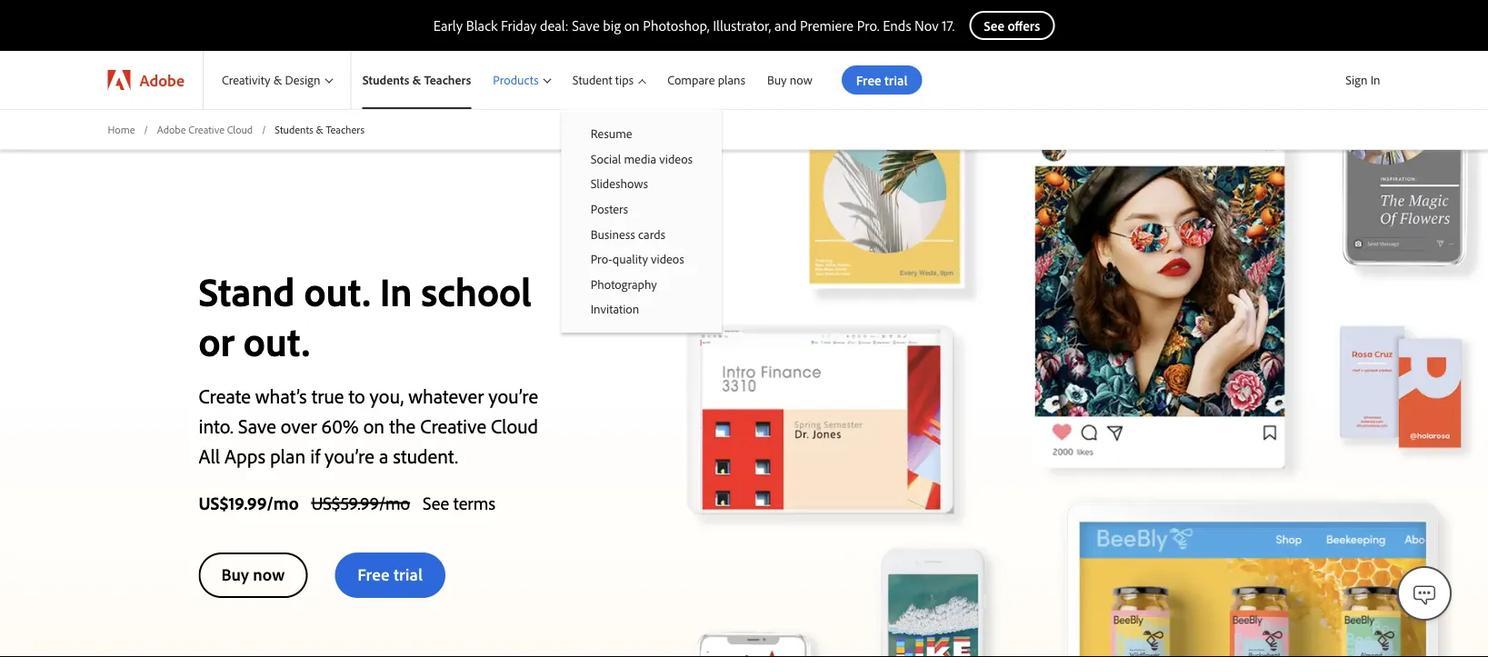 Task type: locate. For each thing, give the bounding box(es) containing it.
on
[[625, 16, 640, 35], [364, 413, 385, 439]]

plans
[[718, 72, 746, 88]]

1 . from the left
[[244, 491, 247, 514]]

us$19.99 per month per license element
[[199, 491, 299, 514]]

0 vertical spatial buy
[[768, 72, 787, 88]]

&
[[274, 72, 282, 88], [412, 72, 421, 88], [316, 122, 324, 136]]

us$ 59 . 99 /mo
[[311, 491, 410, 514]]

save left big
[[572, 16, 600, 35]]

in
[[1371, 72, 1381, 88], [380, 266, 412, 316]]

1 vertical spatial videos
[[651, 251, 685, 267]]

/mo right '19'
[[267, 491, 299, 514]]

1 vertical spatial save
[[238, 413, 276, 439]]

1 horizontal spatial us$
[[311, 491, 341, 514]]

1 horizontal spatial now
[[790, 72, 813, 88]]

over 60%
[[281, 413, 359, 439]]

see
[[423, 491, 449, 514]]

1 horizontal spatial creative
[[420, 413, 487, 439]]

1 horizontal spatial &
[[316, 122, 324, 136]]

0 horizontal spatial buy now
[[221, 564, 285, 586]]

students down design
[[275, 122, 314, 136]]

buy down '19'
[[221, 564, 249, 586]]

1 vertical spatial adobe
[[157, 122, 186, 136]]

adobe up adobe creative cloud
[[140, 70, 185, 90]]

2 99 from the left
[[360, 491, 379, 514]]

1 horizontal spatial buy now link
[[757, 51, 824, 109]]

0 vertical spatial cloud
[[227, 122, 253, 136]]

0 vertical spatial creative
[[189, 122, 225, 136]]

whatever
[[409, 383, 484, 409]]

us$
[[199, 491, 229, 514], [311, 491, 341, 514]]

buy right plans at top
[[768, 72, 787, 88]]

you're left a
[[325, 443, 375, 469]]

1 horizontal spatial /mo
[[379, 491, 410, 514]]

pro-quality videos link
[[562, 246, 722, 272]]

0 horizontal spatial us$
[[199, 491, 229, 514]]

true
[[312, 383, 344, 409]]

0 horizontal spatial on
[[364, 413, 385, 439]]

1 vertical spatial now
[[253, 564, 285, 586]]

0 horizontal spatial now
[[253, 564, 285, 586]]

ends
[[883, 16, 912, 35]]

to
[[349, 383, 365, 409]]

0 vertical spatial buy now
[[768, 72, 813, 88]]

0 horizontal spatial creative
[[189, 122, 225, 136]]

students & teachers down design
[[275, 122, 365, 136]]

adobe right home
[[157, 122, 186, 136]]

invitation link
[[562, 297, 722, 322]]

.
[[244, 491, 247, 514], [358, 491, 360, 514]]

creative
[[189, 122, 225, 136], [420, 413, 487, 439]]

the
[[389, 413, 416, 439]]

& inside popup button
[[274, 72, 282, 88]]

0 vertical spatial now
[[790, 72, 813, 88]]

0 horizontal spatial /mo
[[267, 491, 299, 514]]

/mo
[[267, 491, 299, 514], [379, 491, 410, 514]]

on left the
[[364, 413, 385, 439]]

1 horizontal spatial buy now
[[768, 72, 813, 88]]

adobe for adobe
[[140, 70, 185, 90]]

1 horizontal spatial teachers
[[424, 72, 471, 88]]

cloud
[[227, 122, 253, 136], [491, 413, 539, 439]]

0 horizontal spatial &
[[274, 72, 282, 88]]

1 horizontal spatial in
[[1371, 72, 1381, 88]]

1 vertical spatial creative
[[420, 413, 487, 439]]

cloud down creativity
[[227, 122, 253, 136]]

1 horizontal spatial you're
[[489, 383, 539, 409]]

now
[[790, 72, 813, 88], [253, 564, 285, 586]]

1 horizontal spatial 99
[[360, 491, 379, 514]]

students
[[363, 72, 410, 88], [275, 122, 314, 136]]

compare plans
[[668, 72, 746, 88]]

99 for 19
[[247, 491, 267, 514]]

early black friday deal: save big on photoshop, illustrator, and premiere pro. ends nov 17.
[[434, 16, 955, 35]]

0 horizontal spatial .
[[244, 491, 247, 514]]

0 vertical spatial on
[[625, 16, 640, 35]]

0 vertical spatial students
[[363, 72, 410, 88]]

student
[[573, 72, 613, 88]]

stand
[[199, 266, 295, 316]]

plan
[[270, 443, 306, 469]]

adobe creative cloud
[[157, 122, 253, 136]]

1 vertical spatial students
[[275, 122, 314, 136]]

teachers down creativity & design popup button
[[326, 122, 365, 136]]

teachers down early
[[424, 72, 471, 88]]

now down 'us$19.99 per month per license' element
[[253, 564, 285, 586]]

creative down creativity
[[189, 122, 225, 136]]

2 . from the left
[[358, 491, 360, 514]]

0 horizontal spatial students
[[275, 122, 314, 136]]

buy
[[768, 72, 787, 88], [221, 564, 249, 586]]

into.
[[199, 413, 234, 439]]

quality
[[613, 251, 648, 267]]

create
[[199, 383, 251, 409]]

& for creativity & design popup button
[[274, 72, 282, 88]]

1 99 from the left
[[247, 491, 267, 514]]

0 horizontal spatial teachers
[[326, 122, 365, 136]]

save inside create what's true to you, whatever you're into. save over 60% on the creative cloud all apps plan if you're a student.
[[238, 413, 276, 439]]

or
[[199, 316, 234, 366]]

on right big
[[625, 16, 640, 35]]

you're
[[489, 383, 539, 409], [325, 443, 375, 469]]

group
[[562, 109, 722, 333]]

now down and on the top
[[790, 72, 813, 88]]

you're right whatever
[[489, 383, 539, 409]]

videos down cards
[[651, 251, 685, 267]]

cloud up terms
[[491, 413, 539, 439]]

99 right 59
[[360, 491, 379, 514]]

in inside stand out. in school or out.
[[380, 266, 412, 316]]

us$ down "all"
[[199, 491, 229, 514]]

buy now link down and on the top
[[757, 51, 824, 109]]

1 vertical spatial you're
[[325, 443, 375, 469]]

99 for 59
[[360, 491, 379, 514]]

0 horizontal spatial 99
[[247, 491, 267, 514]]

2 /mo from the left
[[379, 491, 410, 514]]

students & teachers
[[363, 72, 471, 88], [275, 122, 365, 136]]

nov
[[915, 16, 939, 35]]

2 us$ from the left
[[311, 491, 341, 514]]

photoshop,
[[643, 16, 710, 35]]

0 vertical spatial videos
[[660, 151, 693, 167]]

1 us$ from the left
[[199, 491, 229, 514]]

1 vertical spatial cloud
[[491, 413, 539, 439]]

premiere
[[801, 16, 854, 35]]

out. up 'what's'
[[244, 316, 310, 366]]

videos
[[660, 151, 693, 167], [651, 251, 685, 267]]

1 horizontal spatial on
[[625, 16, 640, 35]]

buy now link down 'us$19.99 per month per license' element
[[199, 553, 308, 598]]

save up apps
[[238, 413, 276, 439]]

business cards
[[591, 226, 666, 242]]

0 vertical spatial you're
[[489, 383, 539, 409]]

. for 59
[[358, 491, 360, 514]]

posters
[[591, 201, 629, 217]]

buy now for the left buy now link
[[221, 564, 285, 586]]

0 horizontal spatial cloud
[[227, 122, 253, 136]]

0 vertical spatial in
[[1371, 72, 1381, 88]]

buy now for top buy now link
[[768, 72, 813, 88]]

in inside sign in button
[[1371, 72, 1381, 88]]

videos right media
[[660, 151, 693, 167]]

1 vertical spatial in
[[380, 266, 412, 316]]

videos inside 'link'
[[660, 151, 693, 167]]

social media videos
[[591, 151, 693, 167]]

in left 'school'
[[380, 266, 412, 316]]

us$ for 59
[[311, 491, 341, 514]]

videos for pro-quality videos
[[651, 251, 685, 267]]

creative down whatever
[[420, 413, 487, 439]]

buy now link
[[757, 51, 824, 109], [199, 553, 308, 598]]

and
[[775, 16, 797, 35]]

products
[[493, 72, 539, 88]]

adobe for adobe creative cloud
[[157, 122, 186, 136]]

what's
[[255, 383, 307, 409]]

99
[[247, 491, 267, 514], [360, 491, 379, 514]]

17.
[[943, 16, 955, 35]]

home link
[[108, 122, 135, 137]]

big
[[603, 16, 621, 35]]

1 horizontal spatial cloud
[[491, 413, 539, 439]]

1 vertical spatial buy now
[[221, 564, 285, 586]]

0 horizontal spatial save
[[238, 413, 276, 439]]

invitation
[[591, 301, 640, 317]]

pro-quality videos
[[591, 251, 685, 267]]

students & teachers down early
[[363, 72, 471, 88]]

1 vertical spatial buy
[[221, 564, 249, 586]]

/mo left see
[[379, 491, 410, 514]]

out.
[[304, 266, 371, 316], [244, 316, 310, 366]]

student tips
[[573, 72, 634, 88]]

students right design
[[363, 72, 410, 88]]

teachers
[[424, 72, 471, 88], [326, 122, 365, 136]]

2 horizontal spatial &
[[412, 72, 421, 88]]

in right sign
[[1371, 72, 1381, 88]]

1 horizontal spatial .
[[358, 491, 360, 514]]

us$ down if
[[311, 491, 341, 514]]

99 right '19'
[[247, 491, 267, 514]]

buy now down 'us$19.99 per month per license' element
[[221, 564, 285, 586]]

1 vertical spatial teachers
[[326, 122, 365, 136]]

a
[[379, 443, 389, 469]]

0 vertical spatial adobe
[[140, 70, 185, 90]]

buy now down and on the top
[[768, 72, 813, 88]]

save
[[572, 16, 600, 35], [238, 413, 276, 439]]

0 vertical spatial buy now link
[[757, 51, 824, 109]]

buy now
[[768, 72, 813, 88], [221, 564, 285, 586]]

0 vertical spatial teachers
[[424, 72, 471, 88]]

1 vertical spatial on
[[364, 413, 385, 439]]

0 vertical spatial save
[[572, 16, 600, 35]]

student.
[[393, 443, 459, 469]]

1 horizontal spatial buy
[[768, 72, 787, 88]]

0 horizontal spatial buy now link
[[199, 553, 308, 598]]

1 /mo from the left
[[267, 491, 299, 514]]

0 horizontal spatial in
[[380, 266, 412, 316]]

videos for social media videos
[[660, 151, 693, 167]]

1 horizontal spatial students
[[363, 72, 410, 88]]

1 vertical spatial buy now link
[[199, 553, 308, 598]]



Task type: vqa. For each thing, say whether or not it's contained in the screenshot.
VIDEOS
yes



Task type: describe. For each thing, give the bounding box(es) containing it.
0 vertical spatial students & teachers
[[363, 72, 471, 88]]

resume
[[591, 126, 633, 141]]

adobe creative cloud link
[[157, 122, 253, 137]]

compare
[[668, 72, 715, 88]]

creative inside create what's true to you, whatever you're into. save over 60% on the creative cloud all apps plan if you're a student.
[[420, 413, 487, 439]]

us$ 19 . 99 /mo
[[199, 491, 299, 514]]

1 vertical spatial students & teachers
[[275, 122, 365, 136]]

media
[[624, 151, 657, 167]]

deal:
[[540, 16, 569, 35]]

black
[[466, 16, 498, 35]]

design
[[285, 72, 321, 88]]

sign
[[1346, 72, 1368, 88]]

photography link
[[562, 272, 722, 297]]

school
[[422, 266, 532, 316]]

sign in
[[1346, 72, 1381, 88]]

free trial link
[[335, 553, 446, 598]]

social media videos link
[[562, 146, 722, 171]]

apps
[[225, 443, 266, 469]]

friday
[[501, 16, 537, 35]]

adobe link
[[90, 51, 203, 109]]

students & teachers link
[[352, 51, 482, 109]]

see terms
[[423, 491, 496, 514]]

resume link
[[562, 121, 722, 146]]

cloud inside the adobe creative cloud link
[[227, 122, 253, 136]]

cloud inside create what's true to you, whatever you're into. save over 60% on the creative cloud all apps plan if you're a student.
[[491, 413, 539, 439]]

create what's true to you, whatever you're into. save over 60% on the creative cloud all apps plan if you're a student.
[[199, 383, 539, 469]]

59
[[341, 491, 358, 514]]

group containing resume
[[562, 109, 722, 333]]

19
[[229, 491, 244, 514]]

tips
[[616, 72, 634, 88]]

illustrator,
[[713, 16, 771, 35]]

1 horizontal spatial save
[[572, 16, 600, 35]]

/mo for us$ 19 . 99 /mo
[[267, 491, 299, 514]]

/mo for us$ 59 . 99 /mo
[[379, 491, 410, 514]]

compare plans link
[[657, 51, 757, 109]]

slideshows link
[[562, 171, 722, 196]]

home
[[108, 122, 135, 136]]

creativity & design button
[[204, 51, 351, 109]]

photography
[[591, 276, 657, 292]]

student tips button
[[562, 51, 657, 109]]

pro.
[[858, 16, 880, 35]]

all
[[199, 443, 220, 469]]

& for students & teachers link at the left top of page
[[412, 72, 421, 88]]

business cards link
[[562, 221, 722, 246]]

cards
[[638, 226, 666, 242]]

stand out. in school or out.
[[199, 266, 532, 366]]

social
[[591, 151, 621, 167]]

see terms link
[[423, 491, 496, 514]]

out. right stand
[[304, 266, 371, 316]]

if
[[310, 443, 320, 469]]

pro-
[[591, 251, 613, 267]]

products button
[[482, 51, 562, 109]]

business
[[591, 226, 636, 242]]

free
[[358, 564, 390, 586]]

you,
[[370, 383, 404, 409]]

us$ for 19
[[199, 491, 229, 514]]

regularly at us$59.99 per month per license element
[[311, 491, 410, 514]]

creativity & design
[[222, 72, 321, 88]]

creativity
[[222, 72, 271, 88]]

. for 19
[[244, 491, 247, 514]]

early
[[434, 16, 463, 35]]

0 horizontal spatial buy
[[221, 564, 249, 586]]

on inside create what's true to you, whatever you're into. save over 60% on the creative cloud all apps plan if you're a student.
[[364, 413, 385, 439]]

free trial
[[358, 564, 423, 586]]

creative inside the adobe creative cloud link
[[189, 122, 225, 136]]

sign in button
[[1343, 65, 1385, 96]]

posters link
[[562, 196, 722, 221]]

0 horizontal spatial you're
[[325, 443, 375, 469]]

terms
[[454, 491, 496, 514]]

slideshows
[[591, 176, 649, 192]]

trial
[[394, 564, 423, 586]]



